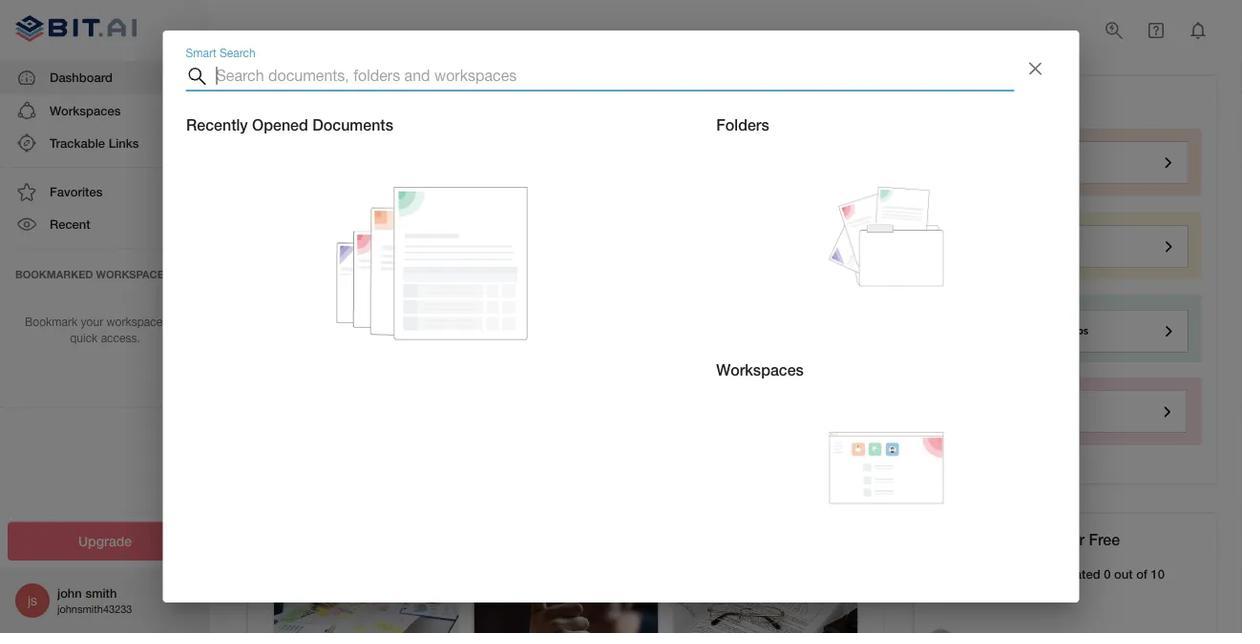 Task type: locate. For each thing, give the bounding box(es) containing it.
haven't
[[322, 341, 363, 356]]

0 horizontal spatial documents
[[312, 116, 393, 134]]

workspaces inside 'dialog'
[[716, 361, 803, 380]]

tips
[[953, 93, 983, 111]]

has
[[1033, 568, 1054, 582]]

recent
[[50, 217, 90, 232]]

get
[[930, 531, 955, 550]]

john smith johnsmith43233
[[57, 586, 132, 616]]

smart
[[186, 46, 216, 59]]

for right workspaces
[[171, 316, 185, 329]]

bit tips & updates
[[930, 93, 1061, 111]]

opened
[[252, 116, 308, 134]]

documents up has
[[980, 531, 1061, 550]]

bookmark
[[25, 316, 78, 329]]

0 vertical spatial for
[[171, 316, 185, 329]]

your
[[81, 316, 103, 329]]

dashboard button
[[0, 62, 210, 94]]

1 horizontal spatial for
[[1065, 531, 1085, 550]]

for left free
[[1065, 531, 1085, 550]]

for
[[171, 316, 185, 329], [1065, 531, 1085, 550]]

free
[[1089, 531, 1120, 550]]

dashboard
[[50, 70, 113, 85]]

smith
[[85, 586, 117, 601]]

get 50 documents for free
[[930, 531, 1120, 550]]

of
[[1136, 568, 1148, 582]]

you haven't opened any documents yet.
[[297, 341, 502, 373]]

documents
[[312, 116, 393, 134], [980, 531, 1061, 550]]

1 horizontal spatial workspaces
[[716, 361, 803, 380]]

johnsmith43233
[[57, 604, 132, 616]]

js
[[28, 593, 37, 609]]

1 vertical spatial documents
[[980, 531, 1061, 550]]

👩🏻💻transition plan template image
[[274, 574, 459, 634]]

0 horizontal spatial for
[[171, 316, 185, 329]]

1 vertical spatial for
[[1065, 531, 1085, 550]]

recently
[[186, 116, 247, 134]]

trackable
[[50, 136, 105, 150]]

out
[[1114, 568, 1133, 582]]

0 vertical spatial documents
[[312, 116, 393, 134]]

50
[[959, 531, 976, 550]]

your
[[930, 568, 955, 582]]

folders
[[716, 116, 769, 134]]

trackable links
[[50, 136, 139, 150]]

0 vertical spatial workspaces
[[50, 103, 121, 118]]

📞 customer satisfaction survey image
[[474, 574, 658, 634]]

bookmarked workspaces
[[15, 268, 171, 281]]

favorites
[[50, 184, 103, 199]]

documents right opened
[[312, 116, 393, 134]]

dialog
[[163, 31, 1079, 603]]

for inside 'bookmark your workspaces for quick access.'
[[171, 316, 185, 329]]

🎓thesis image
[[673, 574, 858, 634]]

0
[[1104, 568, 1111, 582]]

any
[[414, 341, 434, 356]]

access.
[[101, 332, 140, 345]]

1 horizontal spatial documents
[[980, 531, 1061, 550]]

0 horizontal spatial workspaces
[[50, 103, 121, 118]]

upgrade
[[78, 534, 132, 550]]

workspaces button
[[0, 94, 210, 127]]

bookmark your workspaces for quick access.
[[25, 316, 185, 345]]

search
[[220, 46, 256, 59]]

1 vertical spatial workspaces
[[716, 361, 803, 380]]

bookmarked
[[15, 268, 93, 281]]

workspaces
[[50, 103, 121, 118], [716, 361, 803, 380]]

documents
[[438, 341, 502, 356]]

workspaces inside button
[[50, 103, 121, 118]]

yet.
[[389, 358, 410, 373]]



Task type: vqa. For each thing, say whether or not it's contained in the screenshot.
the bottom documents.
no



Task type: describe. For each thing, give the bounding box(es) containing it.
upgrade button
[[8, 523, 202, 561]]

for for workspaces
[[171, 316, 185, 329]]

john
[[57, 586, 82, 601]]

10
[[1151, 568, 1165, 582]]

smart search
[[186, 46, 256, 59]]

organization
[[959, 568, 1030, 582]]

recent button
[[0, 208, 210, 241]]

documents for opened
[[312, 116, 393, 134]]

workspaces
[[96, 268, 171, 281]]

dialog containing recently opened documents
[[163, 31, 1079, 603]]

documents for 50
[[980, 531, 1061, 550]]

links
[[109, 136, 139, 150]]

for for documents
[[1065, 531, 1085, 550]]

created
[[1057, 568, 1100, 582]]

Search documents, folders and workspaces text field
[[216, 61, 1014, 92]]

quick
[[70, 332, 98, 345]]

&
[[988, 93, 997, 111]]

trackable links button
[[0, 127, 210, 160]]

workspaces
[[106, 316, 168, 329]]

you
[[297, 341, 318, 356]]

bit
[[930, 93, 949, 111]]

updates
[[1002, 93, 1061, 111]]

your organization has created 0 out of 10
[[930, 568, 1165, 582]]

favorites button
[[0, 176, 210, 208]]

recently opened documents
[[186, 116, 393, 134]]

opened
[[367, 341, 410, 356]]



